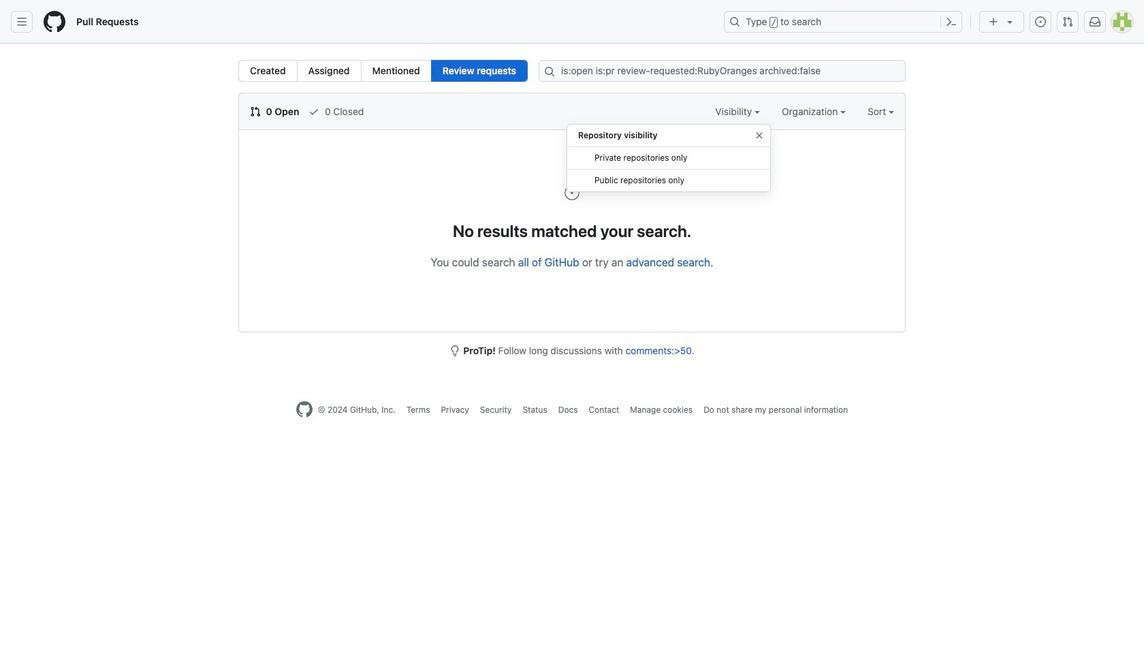 Task type: vqa. For each thing, say whether or not it's contained in the screenshot.
Why am I seeing this? icon to the top
no



Task type: locate. For each thing, give the bounding box(es) containing it.
git pull request image left notifications image
[[1063, 16, 1074, 27]]

git pull request image left 'check' 'image'
[[250, 106, 261, 117]]

Issues search field
[[539, 60, 906, 82]]

git pull request image
[[1063, 16, 1074, 27], [250, 106, 261, 117]]

1 horizontal spatial git pull request image
[[1063, 16, 1074, 27]]

homepage image
[[44, 11, 65, 33]]

0 horizontal spatial git pull request image
[[250, 106, 261, 117]]

close menu image
[[754, 130, 765, 141]]

notifications image
[[1090, 16, 1101, 27]]

1 vertical spatial git pull request image
[[250, 106, 261, 117]]



Task type: describe. For each thing, give the bounding box(es) containing it.
plus image
[[989, 16, 1000, 27]]

issue opened image
[[1036, 16, 1047, 27]]

homepage image
[[296, 401, 313, 418]]

triangle down image
[[1005, 16, 1016, 27]]

issue opened image
[[564, 185, 581, 201]]

check image
[[309, 106, 320, 117]]

light bulb image
[[450, 346, 461, 356]]

Search all issues text field
[[539, 60, 906, 82]]

search image
[[545, 66, 555, 77]]

0 vertical spatial git pull request image
[[1063, 16, 1074, 27]]

filter by repository visiblity menu
[[567, 119, 771, 203]]

pull requests element
[[239, 60, 528, 82]]

command palette image
[[947, 16, 958, 27]]



